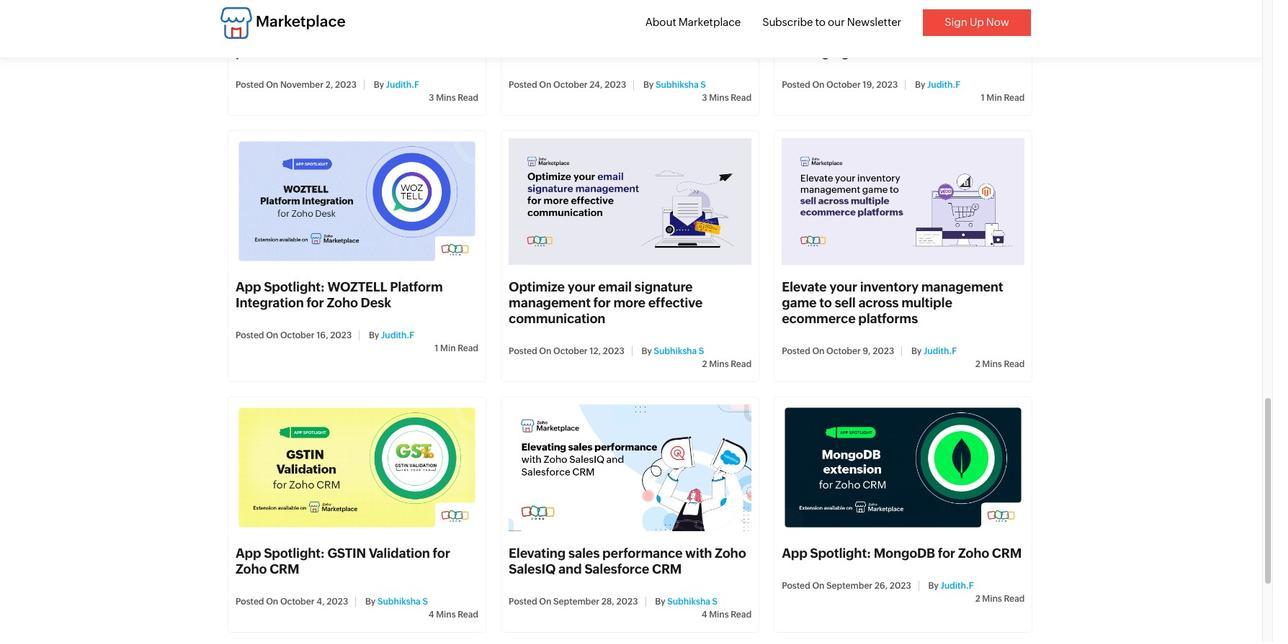 Task type: locate. For each thing, give the bounding box(es) containing it.
about
[[645, 16, 676, 28]]

judith.f link down the multiple
[[924, 347, 957, 357]]

1 horizontal spatial whatsapp
[[933, 29, 998, 44]]

16,
[[316, 331, 328, 341]]

2 3 from the left
[[702, 93, 707, 103]]

2
[[702, 360, 707, 370], [975, 360, 980, 370], [975, 595, 980, 605]]

judith.f link down that
[[386, 80, 419, 90]]

by subhiksha s down with
[[653, 598, 718, 608]]

2023 right 26,
[[890, 582, 911, 592]]

newsletter
[[847, 16, 902, 28]]

october left 4, in the left bottom of the page
[[280, 598, 315, 608]]

october left 12,
[[553, 347, 588, 357]]

26,
[[875, 582, 888, 592]]

1 horizontal spatial 3
[[702, 93, 707, 103]]

2 mins read for elevate your inventory management game to sell across multiple ecommerce platforms
[[975, 360, 1025, 370]]

app up posted on september 26, 2023 at the right bottom
[[782, 546, 807, 561]]

0 horizontal spatial communication
[[509, 311, 605, 326]]

by subhiksha s down "validation"
[[363, 598, 428, 608]]

subhiksha s link down the effective
[[654, 347, 704, 357]]

to
[[815, 16, 826, 28], [334, 29, 346, 44], [819, 295, 832, 311]]

0 horizontal spatial 4 mins read
[[429, 611, 478, 621]]

your up sell
[[829, 280, 857, 295]]

october left 24,
[[553, 80, 588, 90]]

1 horizontal spatial management
[[921, 280, 1003, 295]]

for inside app spotlight: gupshup whatsapp messaging for zoho crm
[[852, 45, 869, 60]]

judith.f down desk
[[381, 331, 414, 341]]

19,
[[863, 80, 874, 90]]

on left november
[[266, 80, 278, 90]]

judith.f link for get
[[386, 80, 419, 90]]

spotlight: up posted on september 26, 2023 at the right bottom
[[810, 546, 871, 561]]

october left 19, at the top of page
[[827, 80, 861, 90]]

for down harness
[[543, 45, 560, 60]]

1 horizontal spatial communication
[[639, 45, 736, 60]]

1 vertical spatial communication
[[509, 311, 605, 326]]

your inside optimize your email signature management for more effective communication
[[568, 280, 595, 295]]

by down app spotlight: gupshup whatsapp messaging for zoho crm at the top right
[[915, 80, 925, 90]]

october for email
[[553, 347, 588, 357]]

spotlight: inside app spotlight: gupshup whatsapp messaging for zoho crm
[[810, 29, 871, 44]]

whatsapp
[[642, 29, 707, 44], [933, 29, 998, 44]]

posted
[[236, 80, 264, 90], [509, 80, 537, 90], [782, 80, 810, 90], [236, 331, 264, 341], [509, 347, 537, 357], [782, 347, 810, 357], [782, 582, 810, 592], [236, 598, 264, 608], [509, 598, 537, 608]]

0 horizontal spatial whatsapp
[[642, 29, 707, 44]]

4 down "validation"
[[429, 611, 434, 621]]

1 horizontal spatial and
[[710, 29, 733, 44]]

app for app spotlight: mongodb for zoho crm
[[782, 546, 807, 561]]

on inside the protips: 5 ways to ensure that you get paid on time
[[266, 45, 281, 60]]

by judith.f down that
[[372, 80, 419, 90]]

and
[[710, 29, 733, 44], [558, 562, 582, 577]]

spotlight: for woztell
[[264, 280, 325, 295]]

read for elevate your inventory management game to sell across multiple ecommerce platforms
[[1004, 360, 1025, 370]]

mins for harness the power of whatsapp and zoho for streamlined communication
[[709, 93, 729, 103]]

september left 28,
[[553, 598, 599, 608]]

1 vertical spatial september
[[553, 598, 599, 608]]

0 horizontal spatial 1
[[435, 344, 438, 354]]

4 for elevating sales performance with zoho salesiq and salesforce crm
[[702, 611, 707, 621]]

spotlight: down our
[[810, 29, 871, 44]]

1 min read for app spotlight: gupshup whatsapp messaging for zoho crm
[[981, 93, 1025, 103]]

spotlight: for gupshup
[[810, 29, 871, 44]]

management up the multiple
[[921, 280, 1003, 295]]

subhiksha down the effective
[[654, 347, 697, 357]]

app spotlight: mongodb for zoho crm
[[782, 546, 1022, 561]]

whatsapp down 'sign'
[[933, 29, 998, 44]]

on left 26,
[[812, 582, 825, 592]]

judith.f down that
[[386, 80, 419, 90]]

min
[[987, 93, 1002, 103], [440, 344, 456, 354]]

2 your from the left
[[829, 280, 857, 295]]

2023 for woztell
[[330, 331, 352, 341]]

judith.f down 'app spotlight: mongodb for zoho crm' link
[[941, 582, 974, 592]]

marketplace right about
[[679, 16, 741, 28]]

posted for protips: 5 ways to ensure that you get paid on time
[[236, 80, 264, 90]]

0 horizontal spatial your
[[568, 280, 595, 295]]

on for elevate your inventory management game to sell across multiple ecommerce platforms
[[812, 347, 825, 357]]

for inside app spotlight: woztell platform integration for zoho desk
[[307, 295, 324, 311]]

across
[[858, 295, 899, 311]]

s for elevating sales performance with zoho salesiq and salesforce crm
[[712, 598, 718, 608]]

on down integration
[[266, 331, 278, 341]]

crm
[[906, 45, 936, 60], [992, 546, 1022, 561], [270, 562, 299, 577], [652, 562, 682, 577]]

posted for optimize your email signature management for more effective communication
[[509, 347, 537, 357]]

on down protips:
[[266, 45, 281, 60]]

2 4 from the left
[[702, 611, 707, 621]]

app down subscribe
[[782, 29, 807, 44]]

validation
[[369, 546, 430, 561]]

harness
[[509, 29, 559, 44]]

1 for app spotlight: woztell platform integration for zoho desk
[[435, 344, 438, 354]]

3 for harness the power of whatsapp and zoho for streamlined communication
[[702, 93, 707, 103]]

by subhiksha s
[[641, 80, 706, 90], [640, 347, 704, 357], [363, 598, 428, 608], [653, 598, 718, 608]]

0 horizontal spatial marketplace
[[256, 13, 346, 31]]

by judith.f for get
[[372, 80, 419, 90]]

ways
[[300, 29, 331, 44]]

2023 for gstin
[[327, 598, 348, 608]]

3 for protips: 5 ways to ensure that you get paid on time
[[429, 93, 434, 103]]

zoho up posted on october 4, 2023
[[236, 562, 267, 577]]

on left 12,
[[539, 347, 551, 357]]

subhiksha down with
[[667, 598, 710, 608]]

spotlight: for gstin
[[264, 546, 325, 561]]

communication up posted on october 12, 2023
[[509, 311, 605, 326]]

spotlight: for mongodb
[[810, 546, 871, 561]]

spotlight: inside app spotlight: gstin validation for zoho crm
[[264, 546, 325, 561]]

1 vertical spatial and
[[558, 562, 582, 577]]

and down about marketplace
[[710, 29, 733, 44]]

1 horizontal spatial 1 min read
[[981, 93, 1025, 103]]

judith.f down the multiple
[[924, 347, 957, 357]]

for down newsletter
[[852, 45, 869, 60]]

marketplace
[[256, 13, 346, 31], [679, 16, 741, 28]]

posted for elevating sales performance with zoho salesiq and salesforce crm
[[509, 598, 537, 608]]

4 down with
[[702, 611, 707, 621]]

2023 right 9, at the right of the page
[[873, 347, 894, 357]]

0 horizontal spatial september
[[553, 598, 599, 608]]

0 vertical spatial communication
[[639, 45, 736, 60]]

communication inside optimize your email signature management for more effective communication
[[509, 311, 605, 326]]

the
[[562, 29, 582, 44]]

2 mins read for optimize your email signature management for more effective communication
[[702, 360, 752, 370]]

by judith.f down gupshup
[[913, 80, 961, 90]]

1 horizontal spatial september
[[827, 582, 873, 592]]

2023 for performance
[[616, 598, 638, 608]]

0 vertical spatial 1
[[981, 93, 985, 103]]

0 horizontal spatial management
[[509, 295, 591, 311]]

by subhiksha s for signature
[[640, 347, 704, 357]]

spotlight: inside app spotlight: woztell platform integration for zoho desk
[[264, 280, 325, 295]]

for up 16,
[[307, 295, 324, 311]]

by for with
[[655, 598, 666, 608]]

judith.f link for crm
[[927, 80, 961, 90]]

app inside app spotlight: gstin validation for zoho crm
[[236, 546, 261, 561]]

by subhiksha s down the effective
[[640, 347, 704, 357]]

sign
[[945, 16, 968, 28]]

posted on october 24, 2023
[[509, 80, 626, 90]]

0 vertical spatial 1 min read
[[981, 93, 1025, 103]]

mins for optimize your email signature management for more effective communication
[[709, 360, 729, 370]]

spotlight:
[[810, 29, 871, 44], [264, 280, 325, 295], [264, 546, 325, 561], [810, 546, 871, 561]]

zoho inside app spotlight: gstin validation for zoho crm
[[236, 562, 267, 577]]

4 mins read for app spotlight: gstin validation for zoho crm
[[429, 611, 478, 621]]

app spotlight: gstin validation for zoho crm image
[[236, 405, 478, 532]]

2023 right 4, in the left bottom of the page
[[327, 598, 348, 608]]

on for app spotlight: gupshup whatsapp messaging for zoho crm
[[812, 80, 825, 90]]

1 min read
[[981, 93, 1025, 103], [435, 344, 478, 354]]

spotlight: up integration
[[264, 280, 325, 295]]

streamlined
[[563, 45, 636, 60]]

zoho down gupshup
[[872, 45, 903, 60]]

2023 right 19, at the top of page
[[876, 80, 898, 90]]

subhiksha s link down about marketplace
[[656, 80, 706, 90]]

by judith.f down desk
[[367, 331, 414, 341]]

by for validation
[[365, 598, 376, 608]]

0 horizontal spatial 4
[[429, 611, 434, 621]]

app
[[782, 29, 807, 44], [236, 280, 261, 295], [236, 546, 261, 561], [782, 546, 807, 561]]

for right "validation"
[[433, 546, 450, 561]]

by judith.f
[[372, 80, 419, 90], [913, 80, 961, 90], [367, 331, 414, 341], [909, 347, 957, 357], [926, 582, 974, 592]]

0 vertical spatial management
[[921, 280, 1003, 295]]

posted for app spotlight: gupshup whatsapp messaging for zoho crm
[[782, 80, 810, 90]]

elevating sales performance with zoho salesiq and salesforce crm
[[509, 546, 746, 577]]

app for app spotlight: gupshup whatsapp messaging for zoho crm
[[782, 29, 807, 44]]

on for harness the power of whatsapp and zoho for streamlined communication
[[539, 80, 551, 90]]

subhiksha down "validation"
[[378, 598, 421, 608]]

sign up now link
[[923, 9, 1031, 36]]

optimize your email signature management for more effective communication image
[[509, 138, 752, 265]]

mongodb
[[874, 546, 935, 561]]

judith.f link down 'sign'
[[927, 80, 961, 90]]

crm inside app spotlight: gupshup whatsapp messaging for zoho crm
[[906, 45, 936, 60]]

judith.f link for across
[[924, 347, 957, 357]]

zoho inside harness the power of whatsapp and zoho for streamlined communication
[[509, 45, 540, 60]]

1 vertical spatial min
[[440, 344, 456, 354]]

sales
[[568, 546, 600, 561]]

whatsapp inside app spotlight: gupshup whatsapp messaging for zoho crm
[[933, 29, 998, 44]]

2023 right 16,
[[330, 331, 352, 341]]

to right the ways
[[334, 29, 346, 44]]

subhiksha for with
[[667, 598, 710, 608]]

read for protips: 5 ways to ensure that you get paid on time
[[458, 93, 478, 103]]

by down 'harness the power of whatsapp and zoho for streamlined communication' link
[[643, 80, 654, 90]]

spotlight: up posted on october 4, 2023
[[264, 546, 325, 561]]

your left email
[[568, 280, 595, 295]]

app inside app spotlight: woztell platform integration for zoho desk
[[236, 280, 261, 295]]

zoho down woztell
[[327, 295, 358, 311]]

app inside app spotlight: gupshup whatsapp messaging for zoho crm
[[782, 29, 807, 44]]

marketplace up time
[[256, 13, 346, 31]]

your inside elevate your inventory management game to sell across multiple ecommerce platforms
[[829, 280, 857, 295]]

judith.f link down 'app spotlight: mongodb for zoho crm' link
[[941, 582, 974, 592]]

2 whatsapp from the left
[[933, 29, 998, 44]]

1 horizontal spatial 3 mins read
[[702, 93, 752, 103]]

for inside harness the power of whatsapp and zoho for streamlined communication
[[543, 45, 560, 60]]

1 4 mins read from the left
[[429, 611, 478, 621]]

for down email
[[593, 295, 611, 311]]

read for app spotlight: woztell platform integration for zoho desk
[[458, 344, 478, 354]]

salesforce
[[585, 562, 649, 577]]

elevate your inventory management game to sell across multiple ecommerce platforms link
[[782, 280, 1003, 326]]

by down desk
[[369, 331, 379, 341]]

subhiksha s link down "validation"
[[378, 598, 428, 608]]

1 min read for app spotlight: woztell platform integration for zoho desk
[[435, 344, 478, 354]]

3
[[429, 93, 434, 103], [702, 93, 707, 103]]

app up posted on october 4, 2023
[[236, 546, 261, 561]]

october left 9, at the right of the page
[[827, 347, 861, 357]]

by down mongodb
[[928, 582, 939, 592]]

0 horizontal spatial and
[[558, 562, 582, 577]]

on for app spotlight: woztell platform integration for zoho desk
[[266, 331, 278, 341]]

9,
[[863, 347, 871, 357]]

elevate your inventory management game to sell across multiple ecommerce platforms image
[[782, 138, 1025, 265]]

for inside app spotlight: gstin validation for zoho crm
[[433, 546, 450, 561]]

september left 26,
[[827, 582, 873, 592]]

1 4 from the left
[[429, 611, 434, 621]]

october
[[553, 80, 588, 90], [827, 80, 861, 90], [280, 331, 315, 341], [553, 347, 588, 357], [827, 347, 861, 357], [280, 598, 315, 608]]

september for spotlight:
[[827, 582, 873, 592]]

by down app spotlight: gstin validation for zoho crm link
[[365, 598, 376, 608]]

management down optimize
[[509, 295, 591, 311]]

1 3 from the left
[[429, 93, 434, 103]]

by judith.f down the multiple
[[909, 347, 957, 357]]

protips: 5 ways to ensure that you get paid on time image
[[236, 0, 478, 14]]

october left 16,
[[280, 331, 315, 341]]

2 mins read
[[702, 360, 752, 370], [975, 360, 1025, 370], [975, 595, 1025, 605]]

zoho
[[509, 45, 540, 60], [872, 45, 903, 60], [327, 295, 358, 311], [715, 546, 746, 561], [958, 546, 989, 561], [236, 562, 267, 577]]

3 mins read for protips: 5 ways to ensure that you get paid on time
[[429, 93, 478, 103]]

judith.f down 'sign'
[[927, 80, 961, 90]]

by right 12,
[[642, 347, 652, 357]]

1 vertical spatial 1 min read
[[435, 344, 478, 354]]

app up integration
[[236, 280, 261, 295]]

judith.f for across
[[924, 347, 957, 357]]

on down ecommerce
[[812, 347, 825, 357]]

0 horizontal spatial min
[[440, 344, 456, 354]]

subscribe to our newsletter
[[763, 16, 902, 28]]

zoho inside app spotlight: gupshup whatsapp messaging for zoho crm
[[872, 45, 903, 60]]

read for app spotlight: gupshup whatsapp messaging for zoho crm
[[1004, 93, 1025, 103]]

1 horizontal spatial min
[[987, 93, 1002, 103]]

2 3 mins read from the left
[[702, 93, 752, 103]]

you
[[421, 29, 444, 44]]

of
[[627, 29, 640, 44]]

2023 right 12,
[[603, 347, 625, 357]]

2 4 mins read from the left
[[702, 611, 752, 621]]

subhiksha down about marketplace
[[656, 80, 699, 90]]

and down sales
[[558, 562, 582, 577]]

by judith.f for across
[[909, 347, 957, 357]]

subhiksha s link down with
[[667, 598, 718, 608]]

zoho down harness
[[509, 45, 540, 60]]

subhiksha s link
[[656, 80, 706, 90], [654, 347, 704, 357], [378, 598, 428, 608], [667, 598, 718, 608]]

1 vertical spatial management
[[509, 295, 591, 311]]

1 horizontal spatial your
[[829, 280, 857, 295]]

1 vertical spatial 1
[[435, 344, 438, 354]]

on down messaging
[[812, 80, 825, 90]]

1 whatsapp from the left
[[642, 29, 707, 44]]

posted on october 16, 2023
[[236, 331, 352, 341]]

app spotlight: mongodb for zoho crm link
[[782, 546, 1022, 561]]

2023
[[335, 80, 357, 90], [605, 80, 626, 90], [876, 80, 898, 90], [330, 331, 352, 341], [603, 347, 625, 357], [873, 347, 894, 357], [890, 582, 911, 592], [327, 598, 348, 608], [616, 598, 638, 608]]

0 horizontal spatial 3 mins read
[[429, 93, 478, 103]]

0 horizontal spatial 1 min read
[[435, 344, 478, 354]]

3 mins read for harness the power of whatsapp and zoho for streamlined communication
[[702, 93, 752, 103]]

management
[[921, 280, 1003, 295], [509, 295, 591, 311]]

your
[[568, 280, 595, 295], [829, 280, 857, 295]]

4,
[[316, 598, 325, 608]]

on left 4, in the left bottom of the page
[[266, 598, 278, 608]]

by down the protips: 5 ways to ensure that you get paid on time
[[374, 80, 384, 90]]

marketplace inside marketplace link
[[256, 13, 346, 31]]

mins
[[436, 93, 456, 103], [709, 93, 729, 103], [709, 360, 729, 370], [982, 360, 1002, 370], [982, 595, 1002, 605], [436, 611, 456, 621], [709, 611, 729, 621]]

judith.f
[[386, 80, 419, 90], [927, 80, 961, 90], [381, 331, 414, 341], [924, 347, 957, 357], [941, 582, 974, 592]]

judith.f link down desk
[[381, 331, 414, 341]]

platform
[[390, 280, 443, 295]]

1 horizontal spatial 1
[[981, 93, 985, 103]]

0 horizontal spatial 3
[[429, 93, 434, 103]]

october for woztell
[[280, 331, 315, 341]]

2023 for ways
[[335, 80, 357, 90]]

november
[[280, 80, 324, 90]]

2023 right 24,
[[605, 80, 626, 90]]

to inside the protips: 5 ways to ensure that you get paid on time
[[334, 29, 346, 44]]

communication down about marketplace
[[639, 45, 736, 60]]

2023 right 28,
[[616, 598, 638, 608]]

on down harness
[[539, 80, 551, 90]]

by subhiksha s down about
[[641, 80, 706, 90]]

judith.f link
[[386, 80, 419, 90], [927, 80, 961, 90], [381, 331, 414, 341], [924, 347, 957, 357], [941, 582, 974, 592]]

2023 right 2,
[[335, 80, 357, 90]]

our
[[828, 16, 845, 28]]

by down performance
[[655, 598, 666, 608]]

whatsapp down about
[[642, 29, 707, 44]]

0 vertical spatial and
[[710, 29, 733, 44]]

1 your from the left
[[568, 280, 595, 295]]

to up ecommerce
[[819, 295, 832, 311]]

get
[[446, 29, 467, 44]]

multiple
[[902, 295, 952, 311]]

october for gstin
[[280, 598, 315, 608]]

by down 'platforms' on the right
[[911, 347, 922, 357]]

s for harness the power of whatsapp and zoho for streamlined communication
[[701, 80, 706, 90]]

optimize
[[509, 280, 565, 295]]

0 vertical spatial september
[[827, 582, 873, 592]]

by subhiksha s for with
[[653, 598, 718, 608]]

0 vertical spatial min
[[987, 93, 1002, 103]]

october for power
[[553, 80, 588, 90]]

zoho right with
[[715, 546, 746, 561]]

1 horizontal spatial 4
[[702, 611, 707, 621]]

on down salesiq
[[539, 598, 551, 608]]

1 horizontal spatial 4 mins read
[[702, 611, 752, 621]]

1 3 mins read from the left
[[429, 93, 478, 103]]

read for harness the power of whatsapp and zoho for streamlined communication
[[731, 93, 752, 103]]

s
[[701, 80, 706, 90], [699, 347, 704, 357], [422, 598, 428, 608], [712, 598, 718, 608]]



Task type: describe. For each thing, give the bounding box(es) containing it.
s for optimize your email signature management for more effective communication
[[699, 347, 704, 357]]

subhiksha for of
[[656, 80, 699, 90]]

management inside optimize your email signature management for more effective communication
[[509, 295, 591, 311]]

on for app spotlight: gstin validation for zoho crm
[[266, 598, 278, 608]]

subscribe
[[763, 16, 813, 28]]

2 mins read for app spotlight: mongodb for zoho crm
[[975, 595, 1025, 605]]

posted for harness the power of whatsapp and zoho for streamlined communication
[[509, 80, 537, 90]]

min for app spotlight: woztell platform integration for zoho desk
[[440, 344, 456, 354]]

mins for elevating sales performance with zoho salesiq and salesforce crm
[[709, 611, 729, 621]]

zoho inside elevating sales performance with zoho salesiq and salesforce crm
[[715, 546, 746, 561]]

by subhiksha s for of
[[641, 80, 706, 90]]

by for platform
[[369, 331, 379, 341]]

effective
[[648, 295, 703, 311]]

more
[[614, 295, 646, 311]]

communication inside harness the power of whatsapp and zoho for streamlined communication
[[639, 45, 736, 60]]

salesiq
[[509, 562, 556, 577]]

elevate your inventory management game to sell across multiple ecommerce platforms
[[782, 280, 1003, 326]]

crm inside app spotlight: gstin validation for zoho crm
[[270, 562, 299, 577]]

harness the power of whatsapp and zoho for streamlined communication link
[[509, 29, 736, 60]]

power
[[585, 29, 624, 44]]

by for for
[[928, 582, 939, 592]]

harness the power of whatsapp and zoho for streamlined communication
[[509, 29, 736, 60]]

subhiksha for validation
[[378, 598, 421, 608]]

protips: 5 ways to ensure that you get paid on time
[[236, 29, 467, 60]]

elevating sales performance with zoho salesiq and salesforce crm link
[[509, 546, 746, 577]]

subhiksha s link for of
[[656, 80, 706, 90]]

read for app spotlight: gstin validation for zoho crm
[[458, 611, 478, 621]]

mins for app spotlight: mongodb for zoho crm
[[982, 595, 1002, 605]]

with
[[685, 546, 712, 561]]

read for elevating sales performance with zoho salesiq and salesforce crm
[[731, 611, 752, 621]]

messaging
[[782, 45, 849, 60]]

posted on september 28, 2023
[[509, 598, 638, 608]]

mins for app spotlight: gstin validation for zoho crm
[[436, 611, 456, 621]]

time
[[284, 45, 312, 60]]

subscribe to our newsletter link
[[763, 16, 902, 28]]

elevating
[[509, 546, 566, 561]]

game
[[782, 295, 817, 311]]

by subhiksha s for validation
[[363, 598, 428, 608]]

integration
[[236, 295, 304, 311]]

app spotlight: woztell platform integration for zoho desk link
[[236, 280, 443, 311]]

about marketplace link
[[645, 16, 741, 28]]

to inside elevate your inventory management game to sell across multiple ecommerce platforms
[[819, 295, 832, 311]]

by for management
[[911, 347, 922, 357]]

signature
[[634, 280, 693, 295]]

2,
[[325, 80, 333, 90]]

4 for app spotlight: gstin validation for zoho crm
[[429, 611, 434, 621]]

subhiksha s link for validation
[[378, 598, 428, 608]]

crm inside elevating sales performance with zoho salesiq and salesforce crm
[[652, 562, 682, 577]]

2023 for gupshup
[[876, 80, 898, 90]]

up
[[970, 16, 984, 28]]

28,
[[601, 598, 614, 608]]

ensure
[[349, 29, 391, 44]]

management inside elevate your inventory management game to sell across multiple ecommerce platforms
[[921, 280, 1003, 295]]

posted on october 4, 2023
[[236, 598, 348, 608]]

platforms
[[858, 311, 918, 326]]

posted for app spotlight: gstin validation for zoho crm
[[236, 598, 264, 608]]

app spotlight: mongodb for zoho crm image
[[782, 405, 1025, 532]]

by for whatsapp
[[915, 80, 925, 90]]

posted on october 12, 2023
[[509, 347, 625, 357]]

app spotlight: woztell platform integration for zoho desk
[[236, 280, 443, 311]]

app spotlight: gstin validation for zoho crm link
[[236, 546, 450, 577]]

optimize your email signature management for more effective communication link
[[509, 280, 703, 326]]

about marketplace
[[645, 16, 741, 28]]

read for app spotlight: mongodb for zoho crm
[[1004, 595, 1025, 605]]

inventory
[[860, 280, 919, 295]]

email
[[598, 280, 632, 295]]

subhiksha s link for signature
[[654, 347, 704, 357]]

2 for app spotlight: mongodb for zoho crm
[[975, 595, 980, 605]]

read for optimize your email signature management for more effective communication
[[731, 360, 752, 370]]

app spotlight: gupshup whatsapp messaging for zoho crm link
[[782, 29, 998, 60]]

judith.f for get
[[386, 80, 419, 90]]

2023 for email
[[603, 347, 625, 357]]

woztell
[[327, 280, 387, 295]]

subhiksha s link for with
[[667, 598, 718, 608]]

24,
[[590, 80, 603, 90]]

performance
[[602, 546, 683, 561]]

optimize your email signature management for more effective communication
[[509, 280, 703, 326]]

sell
[[835, 295, 856, 311]]

mins for protips: 5 ways to ensure that you get paid on time
[[436, 93, 456, 103]]

12,
[[590, 347, 601, 357]]

by judith.f for desk
[[367, 331, 414, 341]]

judith.f for crm
[[927, 80, 961, 90]]

2 for optimize your email signature management for more effective communication
[[702, 360, 707, 370]]

5
[[289, 29, 297, 44]]

by for signature
[[642, 347, 652, 357]]

on for app spotlight: mongodb for zoho crm
[[812, 582, 825, 592]]

that
[[394, 29, 418, 44]]

app spotlight: gstin validation for zoho crm
[[236, 546, 450, 577]]

marketplace link
[[220, 7, 346, 39]]

sign up now
[[945, 16, 1009, 28]]

gstin
[[327, 546, 366, 561]]

1 for app spotlight: gupshup whatsapp messaging for zoho crm
[[981, 93, 985, 103]]

protips: 5 ways to ensure that you get paid on time link
[[236, 29, 467, 60]]

and inside harness the power of whatsapp and zoho for streamlined communication
[[710, 29, 733, 44]]

1 horizontal spatial marketplace
[[679, 16, 741, 28]]

posted on september 26, 2023
[[782, 582, 911, 592]]

mins for elevate your inventory management game to sell across multiple ecommerce platforms
[[982, 360, 1002, 370]]

protips:
[[236, 29, 286, 44]]

to left our
[[815, 16, 826, 28]]

for inside optimize your email signature management for more effective communication
[[593, 295, 611, 311]]

elevate
[[782, 280, 827, 295]]

2023 for inventory
[[873, 347, 894, 357]]

posted on november 2, 2023
[[236, 80, 357, 90]]

4 mins read for elevating sales performance with zoho salesiq and salesforce crm
[[702, 611, 752, 621]]

subhiksha for signature
[[654, 347, 697, 357]]

2 for elevate your inventory management game to sell across multiple ecommerce platforms
[[975, 360, 980, 370]]

min for app spotlight: gupshup whatsapp messaging for zoho crm
[[987, 93, 1002, 103]]

your for to
[[829, 280, 857, 295]]

judith.f for desk
[[381, 331, 414, 341]]

app for app spotlight: woztell platform integration for zoho desk
[[236, 280, 261, 295]]

whatsapp inside harness the power of whatsapp and zoho for streamlined communication
[[642, 29, 707, 44]]

your for for
[[568, 280, 595, 295]]

posted for app spotlight: woztell platform integration for zoho desk
[[236, 331, 264, 341]]

and inside elevating sales performance with zoho salesiq and salesforce crm
[[558, 562, 582, 577]]

posted for elevate your inventory management game to sell across multiple ecommerce platforms
[[782, 347, 810, 357]]

by for of
[[643, 80, 654, 90]]

app spotlight: gupshup whatsapp messaging for zoho crm
[[782, 29, 998, 60]]

posted on october 9, 2023
[[782, 347, 894, 357]]

judith.f link for desk
[[381, 331, 414, 341]]

app spotlight: woztell platform integration for zoho desk image
[[236, 138, 478, 265]]

zoho right mongodb
[[958, 546, 989, 561]]

elevating sales performance with zoho salesiq and salesforce crm image
[[509, 405, 752, 532]]

by judith.f down mongodb
[[926, 582, 974, 592]]

desk
[[361, 295, 391, 311]]

s for app spotlight: gstin validation for zoho crm
[[422, 598, 428, 608]]

ecommerce
[[782, 311, 856, 326]]

posted on october 19, 2023
[[782, 80, 898, 90]]

zoho inside app spotlight: woztell platform integration for zoho desk
[[327, 295, 358, 311]]

app for app spotlight: gstin validation for zoho crm
[[236, 546, 261, 561]]

now
[[986, 16, 1009, 28]]

october for inventory
[[827, 347, 861, 357]]

for right mongodb
[[938, 546, 955, 561]]

paid
[[236, 45, 263, 60]]

on for elevating sales performance with zoho salesiq and salesforce crm
[[539, 598, 551, 608]]

2023 for mongodb
[[890, 582, 911, 592]]

gupshup
[[874, 29, 930, 44]]

2023 for power
[[605, 80, 626, 90]]

on for optimize your email signature management for more effective communication
[[539, 347, 551, 357]]

app spotlight: gupshup whatsapp messaging for zoho crm image
[[782, 0, 1025, 14]]

by for to
[[374, 80, 384, 90]]



Task type: vqa. For each thing, say whether or not it's contained in the screenshot.


